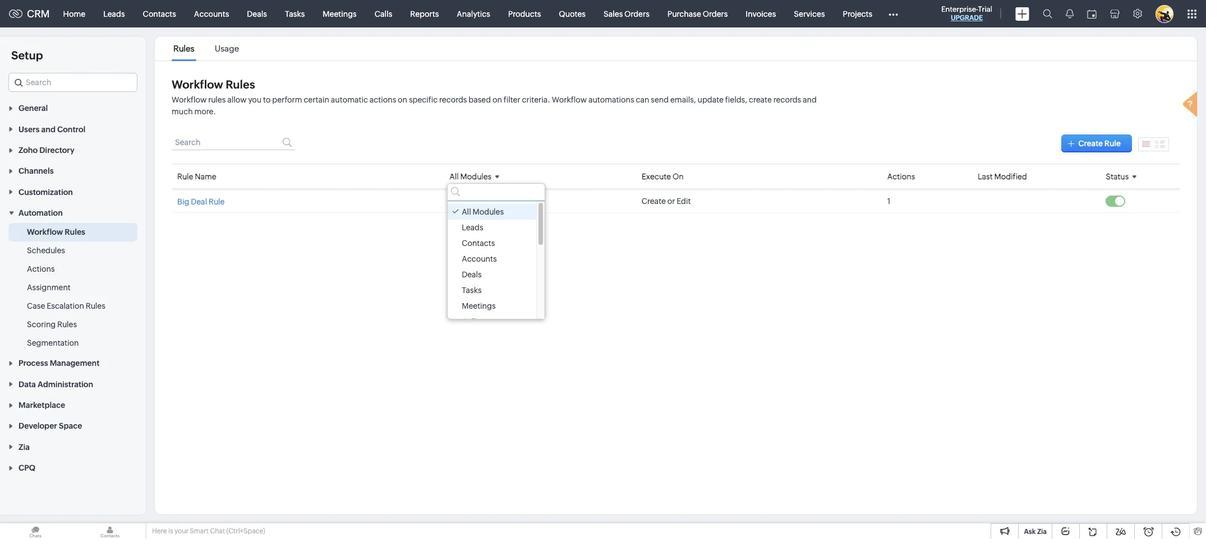Task type: describe. For each thing, give the bounding box(es) containing it.
0 vertical spatial actions
[[887, 172, 915, 181]]

1 horizontal spatial meetings
[[462, 302, 496, 311]]

calls link
[[366, 0, 401, 27]]

create menu image
[[1015, 7, 1029, 20]]

workflow inside the automation region
[[27, 228, 63, 237]]

1 vertical spatial rule
[[177, 172, 193, 181]]

orders for purchase orders
[[703, 9, 728, 18]]

upgrade
[[951, 14, 983, 22]]

sales orders
[[604, 9, 649, 18]]

automation
[[19, 209, 63, 218]]

case escalation rules link
[[27, 301, 105, 312]]

workflow rules link
[[27, 227, 85, 238]]

administration
[[38, 380, 93, 389]]

2 on from the left
[[492, 95, 502, 104]]

can
[[636, 95, 649, 104]]

sales
[[604, 9, 623, 18]]

services link
[[785, 0, 834, 27]]

0 vertical spatial meetings
[[323, 9, 357, 18]]

0 vertical spatial leads
[[103, 9, 125, 18]]

create or edit
[[642, 197, 691, 206]]

process
[[19, 359, 48, 368]]

assignment
[[27, 283, 71, 292]]

deals link
[[238, 0, 276, 27]]

invoices link
[[737, 0, 785, 27]]

ask zia
[[1024, 528, 1047, 536]]

data administration
[[19, 380, 93, 389]]

2 vertical spatial deals
[[462, 270, 482, 279]]

0 vertical spatial deals
[[247, 9, 267, 18]]

2 records from the left
[[773, 95, 801, 104]]

sales orders link
[[595, 0, 658, 27]]

meetings link
[[314, 0, 366, 27]]

reports link
[[401, 0, 448, 27]]

data administration button
[[0, 374, 146, 395]]

1 vertical spatial modules
[[473, 208, 504, 217]]

and inside the workflow rules allow you to perform certain automatic actions on specific records based on filter criteria. workflow automations can send emails, update fields, create records and much more.
[[803, 95, 817, 104]]

invoices
[[746, 9, 776, 18]]

escalation
[[47, 302, 84, 311]]

tasks link
[[276, 0, 314, 27]]

quotes
[[559, 9, 586, 18]]

zia inside 'dropdown button'
[[19, 443, 30, 452]]

schedules
[[27, 246, 65, 255]]

big
[[177, 197, 189, 206]]

chats image
[[0, 524, 71, 540]]

data
[[19, 380, 36, 389]]

1 vertical spatial tasks
[[462, 286, 482, 295]]

rules
[[208, 95, 226, 104]]

specific
[[409, 95, 438, 104]]

list containing rules
[[163, 36, 249, 61]]

calendar image
[[1087, 9, 1097, 18]]

leads link
[[94, 0, 134, 27]]

more.
[[194, 107, 216, 116]]

is
[[168, 528, 173, 536]]

automations
[[588, 95, 634, 104]]

users and control
[[19, 125, 85, 134]]

1 vertical spatial deals
[[452, 197, 472, 206]]

on
[[673, 172, 684, 181]]

and inside dropdown button
[[41, 125, 55, 134]]

All Modules field
[[449, 169, 504, 184]]

0 vertical spatial accounts
[[194, 9, 229, 18]]

marketplace button
[[0, 395, 146, 416]]

automation region
[[0, 223, 146, 353]]

last
[[978, 172, 993, 181]]

home
[[63, 9, 85, 18]]

0 vertical spatial workflow rules
[[172, 78, 255, 91]]

rules down automation dropdown button
[[65, 228, 85, 237]]

perform
[[272, 95, 302, 104]]

services
[[794, 9, 825, 18]]

fields,
[[725, 95, 747, 104]]

leads inside tree
[[462, 223, 483, 232]]

2 vertical spatial rule
[[209, 197, 225, 206]]

zia button
[[0, 437, 146, 458]]

0 vertical spatial calls
[[375, 9, 392, 18]]

workflow right criteria.
[[552, 95, 587, 104]]

contacts link
[[134, 0, 185, 27]]

rule inside button
[[1104, 139, 1121, 148]]

scoring
[[27, 320, 56, 329]]

workflow rules allow you to perform certain automatic actions on specific records based on filter criteria. workflow automations can send emails, update fields, create records and much more.
[[172, 95, 817, 116]]

smart
[[190, 528, 209, 536]]

(ctrl+space)
[[226, 528, 265, 536]]

customization button
[[0, 181, 146, 202]]

last modified
[[978, 172, 1027, 181]]

quotes link
[[550, 0, 595, 27]]

assignment link
[[27, 282, 71, 293]]

accounts link
[[185, 0, 238, 27]]

here
[[152, 528, 167, 536]]

analytics link
[[448, 0, 499, 27]]

profile element
[[1149, 0, 1180, 27]]

1 vertical spatial zia
[[1037, 528, 1047, 536]]

enterprise-
[[941, 5, 978, 13]]

1 horizontal spatial contacts
[[462, 239, 495, 248]]

create rule
[[1078, 139, 1121, 148]]

management
[[50, 359, 100, 368]]

allow
[[227, 95, 247, 104]]

developer space button
[[0, 416, 146, 437]]

space
[[59, 422, 82, 431]]

execute
[[642, 172, 671, 181]]

crm link
[[9, 8, 50, 20]]

rules inside list
[[173, 44, 194, 53]]

create for create rule
[[1078, 139, 1103, 148]]

general button
[[0, 98, 146, 119]]

actions
[[370, 95, 396, 104]]

channels
[[19, 167, 54, 176]]

rules right escalation on the left of page
[[86, 302, 105, 311]]

name
[[195, 172, 216, 181]]

rules up allow
[[226, 78, 255, 91]]

zoho directory
[[19, 146, 74, 155]]

1 horizontal spatial all
[[462, 208, 471, 217]]

signals element
[[1059, 0, 1080, 27]]



Task type: locate. For each thing, give the bounding box(es) containing it.
meetings
[[323, 9, 357, 18], [462, 302, 496, 311]]

modified
[[994, 172, 1027, 181]]

0 horizontal spatial rule
[[177, 172, 193, 181]]

filter
[[504, 95, 520, 104]]

or
[[667, 197, 675, 206]]

execute on
[[642, 172, 684, 181]]

leads down all modules field at the top left
[[462, 223, 483, 232]]

your
[[174, 528, 188, 536]]

1 vertical spatial calls
[[462, 317, 479, 326]]

1 horizontal spatial zia
[[1037, 528, 1047, 536]]

modules
[[460, 172, 492, 181], [473, 208, 504, 217]]

chat
[[210, 528, 225, 536]]

purchase orders link
[[658, 0, 737, 27]]

1 orders from the left
[[624, 9, 649, 18]]

actions down 'schedules' 'link'
[[27, 265, 55, 274]]

big deal rule link
[[177, 197, 225, 206]]

rules down contacts link in the top of the page
[[173, 44, 194, 53]]

contacts
[[143, 9, 176, 18], [462, 239, 495, 248]]

orders for sales orders
[[624, 9, 649, 18]]

tree containing all modules
[[448, 201, 544, 330]]

None search field
[[448, 184, 544, 201]]

calls inside tree
[[462, 317, 479, 326]]

0 vertical spatial modules
[[460, 172, 492, 181]]

1 horizontal spatial rule
[[209, 197, 225, 206]]

automatic
[[331, 95, 368, 104]]

rule right "deal"
[[209, 197, 225, 206]]

orders inside 'link'
[[703, 9, 728, 18]]

1 horizontal spatial accounts
[[462, 255, 497, 264]]

contacts inside contacts link
[[143, 9, 176, 18]]

process management button
[[0, 353, 146, 374]]

0 vertical spatial all
[[449, 172, 459, 181]]

automation button
[[0, 202, 146, 223]]

1 horizontal spatial and
[[803, 95, 817, 104]]

you
[[248, 95, 262, 104]]

all modules
[[449, 172, 492, 181], [462, 208, 504, 217]]

1 vertical spatial accounts
[[462, 255, 497, 264]]

on
[[398, 95, 407, 104], [492, 95, 502, 104]]

orders right sales
[[624, 9, 649, 18]]

accounts inside tree
[[462, 255, 497, 264]]

0 vertical spatial search text field
[[9, 73, 137, 91]]

reports
[[410, 9, 439, 18]]

customization
[[19, 188, 73, 197]]

search image
[[1043, 9, 1052, 19]]

criteria.
[[522, 95, 550, 104]]

1 horizontal spatial leads
[[462, 223, 483, 232]]

0 vertical spatial rule
[[1104, 139, 1121, 148]]

projects
[[843, 9, 872, 18]]

orders
[[624, 9, 649, 18], [703, 9, 728, 18]]

tasks
[[285, 9, 305, 18], [462, 286, 482, 295]]

workflow rules up rules
[[172, 78, 255, 91]]

records left based
[[439, 95, 467, 104]]

records right create
[[773, 95, 801, 104]]

tree
[[448, 201, 544, 330]]

1 horizontal spatial orders
[[703, 9, 728, 18]]

and right create
[[803, 95, 817, 104]]

process management
[[19, 359, 100, 368]]

update
[[698, 95, 724, 104]]

case escalation rules
[[27, 302, 105, 311]]

list
[[163, 36, 249, 61]]

0 vertical spatial tasks
[[285, 9, 305, 18]]

1 horizontal spatial records
[[773, 95, 801, 104]]

zia right ask
[[1037, 528, 1047, 536]]

channels button
[[0, 160, 146, 181]]

Other Modules field
[[881, 5, 905, 23]]

workflow up rules
[[172, 78, 223, 91]]

status
[[1106, 172, 1129, 181]]

usage
[[215, 44, 239, 53]]

1 on from the left
[[398, 95, 407, 104]]

0 horizontal spatial search text field
[[9, 73, 137, 91]]

calls
[[375, 9, 392, 18], [462, 317, 479, 326]]

workflow up 'schedules' 'link'
[[27, 228, 63, 237]]

1 horizontal spatial actions
[[887, 172, 915, 181]]

rules link
[[172, 44, 196, 53]]

send
[[651, 95, 669, 104]]

zoho directory button
[[0, 139, 146, 160]]

0 horizontal spatial actions
[[27, 265, 55, 274]]

zia up cpq
[[19, 443, 30, 452]]

purchase orders
[[667, 9, 728, 18]]

projects link
[[834, 0, 881, 27]]

zoho
[[19, 146, 38, 155]]

0 horizontal spatial all
[[449, 172, 459, 181]]

0 vertical spatial all modules
[[449, 172, 492, 181]]

purchase
[[667, 9, 701, 18]]

orders right purchase at the top right of page
[[703, 9, 728, 18]]

create rule button
[[1061, 135, 1132, 153]]

all
[[449, 172, 459, 181], [462, 208, 471, 217]]

trial
[[978, 5, 992, 13]]

profile image
[[1156, 5, 1173, 23]]

rule up status
[[1104, 139, 1121, 148]]

0 vertical spatial contacts
[[143, 9, 176, 18]]

1 horizontal spatial create
[[1078, 139, 1103, 148]]

Search text field
[[9, 73, 137, 91], [172, 135, 295, 150]]

0 horizontal spatial leads
[[103, 9, 125, 18]]

segmentation
[[27, 339, 79, 348]]

ask
[[1024, 528, 1036, 536]]

create inside button
[[1078, 139, 1103, 148]]

enterprise-trial upgrade
[[941, 5, 992, 22]]

0 horizontal spatial records
[[439, 95, 467, 104]]

1 vertical spatial all modules
[[462, 208, 504, 217]]

and right users
[[41, 125, 55, 134]]

segmentation link
[[27, 338, 79, 349]]

marketplace
[[19, 401, 65, 410]]

create for create or edit
[[642, 197, 666, 206]]

cpq
[[19, 464, 35, 473]]

cpq button
[[0, 458, 146, 479]]

1 vertical spatial create
[[642, 197, 666, 206]]

analytics
[[457, 9, 490, 18]]

workflow up much
[[172, 95, 207, 104]]

actions link
[[27, 264, 55, 275]]

None field
[[8, 73, 137, 92]]

scoring rules link
[[27, 319, 77, 330]]

0 horizontal spatial tasks
[[285, 9, 305, 18]]

1 vertical spatial meetings
[[462, 302, 496, 311]]

modules inside field
[[460, 172, 492, 181]]

control
[[57, 125, 85, 134]]

1 vertical spatial leads
[[462, 223, 483, 232]]

1 vertical spatial all
[[462, 208, 471, 217]]

0 horizontal spatial on
[[398, 95, 407, 104]]

leads right the home
[[103, 9, 125, 18]]

users and control button
[[0, 119, 146, 139]]

0 vertical spatial zia
[[19, 443, 30, 452]]

rules down case escalation rules link
[[57, 320, 77, 329]]

big deal rule
[[177, 197, 225, 206]]

0 horizontal spatial calls
[[375, 9, 392, 18]]

scoring rules
[[27, 320, 77, 329]]

0 horizontal spatial create
[[642, 197, 666, 206]]

1 horizontal spatial calls
[[462, 317, 479, 326]]

contacts image
[[75, 524, 145, 540]]

2 orders from the left
[[703, 9, 728, 18]]

create
[[749, 95, 772, 104]]

create menu element
[[1009, 0, 1036, 27]]

accounts
[[194, 9, 229, 18], [462, 255, 497, 264]]

0 vertical spatial create
[[1078, 139, 1103, 148]]

deal
[[191, 197, 207, 206]]

actions up 1
[[887, 172, 915, 181]]

0 horizontal spatial orders
[[624, 9, 649, 18]]

search text field down more.
[[172, 135, 295, 150]]

crm
[[27, 8, 50, 20]]

1 vertical spatial and
[[41, 125, 55, 134]]

0 vertical spatial and
[[803, 95, 817, 104]]

case
[[27, 302, 45, 311]]

1 vertical spatial contacts
[[462, 239, 495, 248]]

zia
[[19, 443, 30, 452], [1037, 528, 1047, 536]]

1 horizontal spatial on
[[492, 95, 502, 104]]

0 horizontal spatial workflow rules
[[27, 228, 85, 237]]

0 horizontal spatial meetings
[[323, 9, 357, 18]]

home link
[[54, 0, 94, 27]]

1 vertical spatial workflow rules
[[27, 228, 85, 237]]

certain
[[304, 95, 329, 104]]

1 horizontal spatial tasks
[[462, 286, 482, 295]]

signals image
[[1066, 9, 1074, 19]]

0 horizontal spatial contacts
[[143, 9, 176, 18]]

actions
[[887, 172, 915, 181], [27, 265, 55, 274]]

records
[[439, 95, 467, 104], [773, 95, 801, 104]]

workflow rules up 'schedules' 'link'
[[27, 228, 85, 237]]

1 records from the left
[[439, 95, 467, 104]]

0 horizontal spatial and
[[41, 125, 55, 134]]

workflow rules inside the automation region
[[27, 228, 85, 237]]

0 horizontal spatial zia
[[19, 443, 30, 452]]

workflow rules
[[172, 78, 255, 91], [27, 228, 85, 237]]

rule name
[[177, 172, 216, 181]]

deals
[[247, 9, 267, 18], [452, 197, 472, 206], [462, 270, 482, 279]]

actions inside the automation region
[[27, 265, 55, 274]]

Status field
[[1106, 169, 1141, 184]]

1 vertical spatial search text field
[[172, 135, 295, 150]]

0 horizontal spatial accounts
[[194, 9, 229, 18]]

1 horizontal spatial search text field
[[172, 135, 295, 150]]

1 horizontal spatial workflow rules
[[172, 78, 255, 91]]

1 vertical spatial actions
[[27, 265, 55, 274]]

rule left name
[[177, 172, 193, 181]]

all modules inside field
[[449, 172, 492, 181]]

much
[[172, 107, 193, 116]]

2 horizontal spatial rule
[[1104, 139, 1121, 148]]

all inside field
[[449, 172, 459, 181]]

and
[[803, 95, 817, 104], [41, 125, 55, 134]]

search element
[[1036, 0, 1059, 27]]

on right actions
[[398, 95, 407, 104]]

rules
[[173, 44, 194, 53], [226, 78, 255, 91], [65, 228, 85, 237], [86, 302, 105, 311], [57, 320, 77, 329]]

on left filter
[[492, 95, 502, 104]]

directory
[[39, 146, 74, 155]]

search text field up general dropdown button
[[9, 73, 137, 91]]



Task type: vqa. For each thing, say whether or not it's contained in the screenshot.
LOGO
no



